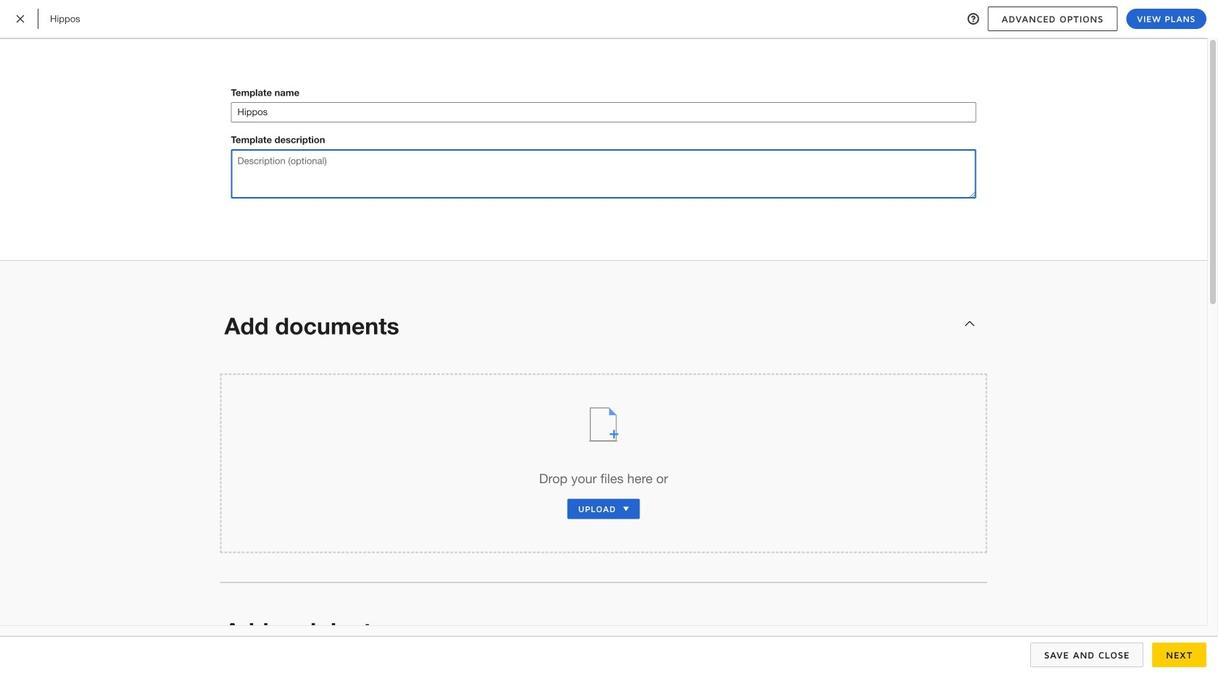 Task type: locate. For each thing, give the bounding box(es) containing it.
Template name text field
[[232, 103, 976, 122]]



Task type: vqa. For each thing, say whether or not it's contained in the screenshot.
Template name text box
yes



Task type: describe. For each thing, give the bounding box(es) containing it.
Description (optional) text field
[[231, 149, 976, 199]]



